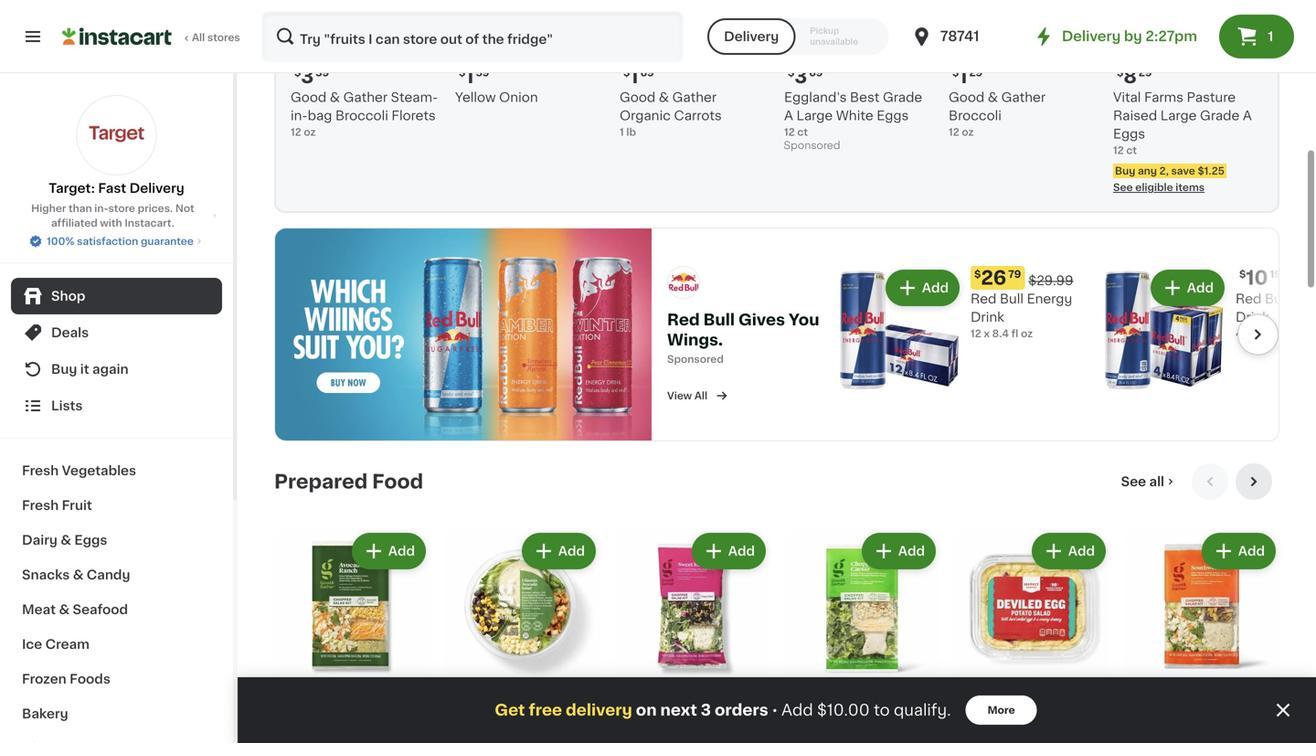 Task type: locate. For each thing, give the bounding box(es) containing it.
see left all
[[1121, 475, 1146, 488]]

eggs down fruit
[[74, 534, 107, 547]]

2 $ 5 09 from the left
[[788, 694, 823, 713]]

1 vertical spatial item carousel region
[[274, 463, 1280, 743]]

fl down $ 10 19
[[1273, 329, 1280, 339]]

fl down $26.79 original price: $29.99 element
[[1012, 329, 1019, 339]]

gather for chopped
[[837, 718, 881, 731]]

0 horizontal spatial $ 5 09
[[618, 694, 653, 713]]

gather down 'get'
[[497, 718, 541, 731]]

lb
[[627, 127, 636, 137]]

dairy
[[22, 534, 57, 547]]

x down 'drink'
[[984, 329, 990, 339]]

$ up eggland's
[[788, 68, 795, 78]]

higher than in-store prices. not affiliated with instacart.
[[31, 203, 194, 228]]

chopped
[[784, 737, 844, 743]]

$ 5 09 right •
[[788, 694, 823, 713]]

69 inside $ 1 69
[[640, 68, 654, 78]]

1 large from the left
[[797, 109, 833, 122]]

1 vertical spatial buy
[[51, 363, 77, 376]]

prepared food
[[274, 472, 423, 491]]

$ up organic
[[623, 68, 630, 78]]

0 vertical spatial ct
[[797, 127, 808, 137]]

2 x from the left
[[1245, 329, 1251, 339]]

grade right best
[[883, 91, 923, 104]]

0 vertical spatial 4
[[1236, 329, 1243, 339]]

1 horizontal spatial 09
[[809, 695, 823, 705]]

buy left the 'it'
[[51, 363, 77, 376]]

all
[[1150, 475, 1165, 488]]

1 horizontal spatial grade
[[1200, 109, 1240, 122]]

eggland's best grade a large white eggs 12 ct
[[784, 91, 923, 137]]

0 horizontal spatial 09
[[639, 695, 653, 705]]

0 horizontal spatial 4
[[965, 694, 978, 713]]

$ 3 39
[[294, 67, 329, 86]]

1 horizontal spatial delivery
[[724, 30, 779, 43]]

a inside eggland's best grade a large white eggs 12 ct
[[784, 109, 793, 122]]

kale
[[614, 737, 642, 743]]

gather inside good & gather sweet kale green cabbage
[[667, 718, 711, 731]]

fast
[[98, 182, 126, 195]]

2 29 from the left
[[1139, 68, 1152, 78]]

2 8.4 from the left
[[1254, 329, 1271, 339]]

1 horizontal spatial in-
[[291, 109, 308, 122]]

good & gather cilantro avocado romain button
[[444, 529, 600, 743]]

lists link
[[11, 388, 222, 424]]

& left "candy"
[[73, 569, 84, 581]]

0 horizontal spatial 79
[[980, 695, 993, 705]]

x inside red bull ene 4 x 8.4 fl oz
[[1245, 329, 1251, 339]]

•
[[772, 703, 778, 717]]

fruit
[[62, 499, 92, 512]]

good up organic
[[620, 91, 656, 104]]

79 inside $ 26 79
[[1008, 269, 1021, 279]]

x down 10 on the right top of page
[[1245, 329, 1251, 339]]

grade inside vital farms pasture raised large grade a eggs 12 ct
[[1200, 109, 1240, 122]]

0 horizontal spatial 8.4
[[992, 329, 1009, 339]]

broccoli inside good & gather steam- in-bag broccoli florets 12 oz
[[335, 109, 388, 122]]

3 for eggland's best grade a large white eggs
[[795, 67, 807, 86]]

fresh vegetables link
[[11, 453, 222, 488]]

pasture
[[1187, 91, 1236, 104]]

1 for good & gather broccoli
[[959, 67, 968, 86]]

eligible
[[1136, 182, 1173, 192]]

$ 26 79
[[974, 268, 1021, 287]]

fresh inside "link"
[[22, 499, 59, 512]]

large down farms
[[1161, 109, 1197, 122]]

add button
[[887, 271, 958, 304], [1153, 271, 1223, 304], [354, 535, 424, 567], [524, 535, 594, 567], [694, 535, 764, 567], [864, 535, 934, 567], [1034, 535, 1104, 567], [1204, 535, 1274, 567]]

$ inside $ 8 29
[[1117, 68, 1124, 78]]

Search field
[[263, 13, 682, 60]]

red bull energy drink 12 x 8.4 fl oz
[[971, 292, 1072, 339]]

2 horizontal spatial red
[[1236, 292, 1262, 305]]

fl inside red bull energy drink 12 x 8.4 fl oz
[[1012, 329, 1019, 339]]

& for snacks & candy
[[73, 569, 84, 581]]

farms
[[1144, 91, 1184, 104]]

$4.09 element
[[444, 692, 600, 716]]

1 $ 5 09 from the left
[[618, 694, 653, 713]]

09 up chopped
[[809, 695, 823, 705]]

$ left 59
[[459, 68, 466, 78]]

ice cream link
[[11, 627, 222, 662]]

0 horizontal spatial 3
[[301, 67, 314, 86]]

1 29 from the left
[[970, 68, 983, 78]]

1 vertical spatial 4
[[965, 694, 978, 713]]

delivery for delivery
[[724, 30, 779, 43]]

x inside red bull energy drink 12 x 8.4 fl oz
[[984, 329, 990, 339]]

$ inside $ 3 39
[[294, 68, 301, 78]]

0 horizontal spatial large
[[797, 109, 833, 122]]

29 for 1
[[970, 68, 983, 78]]

$ for good & gather chopped caesa
[[788, 695, 795, 705]]

79 up more
[[980, 695, 993, 705]]

& for meat & seafood
[[59, 603, 70, 616]]

1 horizontal spatial 29
[[1139, 68, 1152, 78]]

good up kale at the left of page
[[614, 718, 650, 731]]

0 horizontal spatial all
[[192, 32, 205, 43]]

add button inside product group
[[1034, 535, 1104, 567]]

$ 5 09 up kale at the left of page
[[618, 694, 653, 713]]

2 5 from the left
[[795, 694, 807, 713]]

see left eligible
[[1113, 182, 1133, 192]]

red bull image
[[275, 229, 652, 440], [667, 266, 700, 299]]

ct down raised
[[1127, 145, 1137, 155]]

0 vertical spatial item carousel region
[[265, 0, 1289, 204]]

sweet
[[715, 718, 755, 731]]

ice cream
[[22, 638, 90, 651]]

12 up sponsored badge image
[[784, 127, 795, 137]]

get
[[495, 703, 525, 718]]

1 vertical spatial grade
[[1200, 109, 1240, 122]]

candy
[[87, 569, 130, 581]]

buy for buy any 2, save $1.25 see eligible items
[[1115, 166, 1136, 176]]

0 horizontal spatial 69
[[640, 68, 654, 78]]

ene
[[1292, 292, 1316, 305]]

3 up good & gather sweet kale green cabbage
[[701, 703, 711, 718]]

good for good & gather cilantro avocado romain
[[444, 718, 480, 731]]

$ inside $ 10 19
[[1240, 269, 1246, 279]]

broccoli right bag
[[335, 109, 388, 122]]

good inside good & gather sweet kale green cabbage
[[614, 718, 650, 731]]

bull inside red bull gives you wings. spo nsored
[[704, 312, 735, 328]]

good & gather cilantro avocado romain
[[444, 718, 595, 743]]

1 horizontal spatial bull
[[1000, 292, 1024, 305]]

29
[[970, 68, 983, 78], [1139, 68, 1152, 78]]

0 horizontal spatial eggs
[[74, 534, 107, 547]]

1 vertical spatial fresh
[[22, 499, 59, 512]]

0 horizontal spatial grade
[[883, 91, 923, 104]]

gather for organic
[[672, 91, 717, 104]]

$ for yellow onion
[[459, 68, 466, 78]]

red inside red bull gives you wings. spo nsored
[[667, 312, 700, 328]]

2 horizontal spatial delivery
[[1062, 30, 1121, 43]]

& up chopped
[[823, 718, 834, 731]]

0 horizontal spatial x
[[984, 329, 990, 339]]

meat & seafood
[[22, 603, 128, 616]]

good for good & gather organic carrots 1 lb
[[620, 91, 656, 104]]

fresh for fresh vegetables
[[22, 464, 59, 477]]

12 inside good & gather steam- in-bag broccoli florets 12 oz
[[291, 127, 301, 137]]

0 horizontal spatial red
[[667, 312, 700, 328]]

09 left next
[[639, 695, 653, 705]]

items
[[1176, 182, 1205, 192]]

large inside vital farms pasture raised large grade a eggs 12 ct
[[1161, 109, 1197, 122]]

$ inside $ 1 59
[[459, 68, 466, 78]]

4 inside product group
[[965, 694, 978, 713]]

& right meat
[[59, 603, 70, 616]]

29 right the '8'
[[1139, 68, 1152, 78]]

broccoli down the $ 1 29
[[949, 109, 1002, 122]]

service type group
[[708, 18, 889, 55]]

& up green
[[653, 718, 664, 731]]

& up avocado
[[483, 718, 494, 731]]

large inside eggland's best grade a large white eggs 12 ct
[[797, 109, 833, 122]]

all left "stores"
[[192, 32, 205, 43]]

2 broccoli from the left
[[949, 109, 1002, 122]]

$ left 19
[[1240, 269, 1246, 279]]

0 horizontal spatial 5
[[625, 694, 637, 713]]

good down $ 3 39
[[291, 91, 327, 104]]

instacart logo image
[[62, 26, 172, 48]]

oz down ene
[[1282, 329, 1294, 339]]

bull down $ 26 79
[[1000, 292, 1024, 305]]

bull for gives
[[704, 312, 735, 328]]

& for good & gather chopped caesa
[[823, 718, 834, 731]]

29 inside the $ 1 29
[[970, 68, 983, 78]]

4 inside red bull ene 4 x 8.4 fl oz
[[1236, 329, 1243, 339]]

good inside good & gather organic carrots 1 lb
[[620, 91, 656, 104]]

gather inside good & gather steam- in-bag broccoli florets 12 oz
[[343, 91, 388, 104]]

good up avocado
[[444, 718, 480, 731]]

100%
[[47, 236, 74, 246]]

1 for good & gather organic carrots
[[630, 67, 639, 86]]

1 horizontal spatial all
[[695, 391, 708, 401]]

1 broccoli from the left
[[335, 109, 388, 122]]

4 up market on the right bottom of page
[[965, 694, 978, 713]]

prices.
[[138, 203, 173, 213]]

$ for good & gather sweet kale green cabbage
[[618, 695, 625, 705]]

gather inside good & gather organic carrots 1 lb
[[672, 91, 717, 104]]

1 inside good & gather organic carrots 1 lb
[[620, 127, 624, 137]]

product group
[[784, 0, 934, 156], [1113, 0, 1263, 195], [274, 529, 430, 743], [444, 529, 600, 743], [614, 529, 770, 743], [784, 529, 940, 743], [954, 529, 1110, 743], [1124, 529, 1280, 743]]

1 8.4 from the left
[[992, 329, 1009, 339]]

8.4 down $ 10 19
[[1254, 329, 1271, 339]]

1 vertical spatial in-
[[94, 203, 108, 213]]

frozen foods
[[22, 673, 110, 686]]

add inside treatment tracker modal dialog
[[782, 703, 813, 718]]

bull for energy
[[1000, 292, 1024, 305]]

12 down $ 3 39
[[291, 127, 301, 137]]

5
[[625, 694, 637, 713], [795, 694, 807, 713]]

red down 10 on the right top of page
[[1236, 292, 1262, 305]]

1 horizontal spatial eggs
[[877, 109, 909, 122]]

meat
[[22, 603, 56, 616]]

more
[[988, 705, 1015, 715]]

good inside good & gather chopped caesa
[[784, 718, 820, 731]]

oz inside red bull ene 4 x 8.4 fl oz
[[1282, 329, 1294, 339]]

a down eggland's
[[784, 109, 793, 122]]

$ up 'drink'
[[974, 269, 981, 279]]

1 horizontal spatial ct
[[1127, 145, 1137, 155]]

in- inside "higher than in-store prices. not affiliated with instacart."
[[94, 203, 108, 213]]

& inside good & gather steam- in-bag broccoli florets 12 oz
[[330, 91, 340, 104]]

0 horizontal spatial in-
[[94, 203, 108, 213]]

& up bag
[[330, 91, 340, 104]]

& for good & gather cilantro avocado romain
[[483, 718, 494, 731]]

large down eggland's
[[797, 109, 833, 122]]

1 horizontal spatial 5
[[795, 694, 807, 713]]

0 horizontal spatial 29
[[970, 68, 983, 78]]

bull inside red bull energy drink 12 x 8.4 fl oz
[[1000, 292, 1024, 305]]

fresh up 'dairy'
[[22, 499, 59, 512]]

ct up sponsored badge image
[[797, 127, 808, 137]]

2 fresh from the top
[[22, 499, 59, 512]]

& down 78741 popup button in the right of the page
[[988, 91, 998, 104]]

1 horizontal spatial buy
[[1115, 166, 1136, 176]]

1 horizontal spatial 69
[[809, 68, 823, 78]]

in- inside good & gather steam- in-bag broccoli florets 12 oz
[[291, 109, 308, 122]]

fresh
[[22, 464, 59, 477], [22, 499, 59, 512]]

good inside good & gather cilantro avocado romain
[[444, 718, 480, 731]]

1
[[1268, 30, 1274, 43], [466, 67, 474, 86], [630, 67, 639, 86], [959, 67, 968, 86], [620, 127, 624, 137]]

oz down bag
[[304, 127, 316, 137]]

0 horizontal spatial fl
[[1012, 329, 1019, 339]]

$ inside $ 3 69
[[788, 68, 795, 78]]

oz inside red bull energy drink 12 x 8.4 fl oz
[[1021, 329, 1033, 339]]

1 horizontal spatial a
[[1243, 109, 1252, 122]]

$ left on
[[618, 695, 625, 705]]

& inside good & gather cilantro avocado romain
[[483, 718, 494, 731]]

than
[[69, 203, 92, 213]]

1 a from the left
[[784, 109, 793, 122]]

& inside "good & gather broccoli 12 oz"
[[988, 91, 998, 104]]

0 horizontal spatial ct
[[797, 127, 808, 137]]

1 vertical spatial 79
[[980, 695, 993, 705]]

a inside vital farms pasture raised large grade a eggs 12 ct
[[1243, 109, 1252, 122]]

oz inside good & gather steam- in-bag broccoli florets 12 oz
[[304, 127, 316, 137]]

gather inside good & gather chopped caesa
[[837, 718, 881, 731]]

0 vertical spatial buy
[[1115, 166, 1136, 176]]

2 horizontal spatial eggs
[[1113, 128, 1146, 140]]

ice
[[22, 638, 42, 651]]

2 09 from the left
[[809, 695, 823, 705]]

oz down the $ 1 29
[[962, 127, 974, 137]]

good
[[291, 91, 327, 104], [620, 91, 656, 104], [949, 91, 985, 104], [444, 718, 480, 731], [614, 718, 650, 731], [784, 718, 820, 731]]

$ down 78741
[[953, 68, 959, 78]]

oz
[[304, 127, 316, 137], [962, 127, 974, 137], [1021, 329, 1033, 339], [1282, 329, 1294, 339]]

gather for cilantro
[[497, 718, 541, 731]]

store
[[108, 203, 135, 213]]

in- up with
[[94, 203, 108, 213]]

1 horizontal spatial fl
[[1273, 329, 1280, 339]]

treatment tracker modal dialog
[[238, 677, 1316, 743]]

8.4 down 'drink'
[[992, 329, 1009, 339]]

see all
[[1121, 475, 1165, 488]]

fresh up fresh fruit
[[22, 464, 59, 477]]

09
[[639, 695, 653, 705], [809, 695, 823, 705]]

gather down 78741 popup button in the right of the page
[[1002, 91, 1046, 104]]

& inside good & gather organic carrots 1 lb
[[659, 91, 669, 104]]

0 horizontal spatial buy
[[51, 363, 77, 376]]

gather left steam-
[[343, 91, 388, 104]]

&
[[330, 91, 340, 104], [659, 91, 669, 104], [988, 91, 998, 104], [61, 534, 71, 547], [73, 569, 84, 581], [59, 603, 70, 616], [483, 718, 494, 731], [653, 718, 664, 731], [823, 718, 834, 731]]

red up 'drink'
[[971, 292, 997, 305]]

$ up the "vital" in the top of the page
[[1117, 68, 1124, 78]]

bull up wings.
[[704, 312, 735, 328]]

1 x from the left
[[984, 329, 990, 339]]

1 horizontal spatial 8.4
[[1254, 329, 1271, 339]]

good inside good & gather steam- in-bag broccoli florets 12 oz
[[291, 91, 327, 104]]

4 down $ 10 19
[[1236, 329, 1243, 339]]

0 vertical spatial in-
[[291, 109, 308, 122]]

3 left 39
[[301, 67, 314, 86]]

fl
[[1012, 329, 1019, 339], [1273, 329, 1280, 339]]

good inside "good & gather broccoli 12 oz"
[[949, 91, 985, 104]]

delivery
[[566, 703, 632, 718]]

1 fresh from the top
[[22, 464, 59, 477]]

eggs down best
[[877, 109, 909, 122]]

1 vertical spatial eggs
[[1113, 128, 1146, 140]]

12 inside vital farms pasture raised large grade a eggs 12 ct
[[1113, 145, 1124, 155]]

1 horizontal spatial red bull image
[[667, 266, 700, 299]]

1 horizontal spatial large
[[1161, 109, 1197, 122]]

5 for good & gather chopped caesa
[[795, 694, 807, 713]]

& inside good & gather sweet kale green cabbage
[[653, 718, 664, 731]]

1 horizontal spatial broccoli
[[949, 109, 1002, 122]]

dairy & eggs link
[[11, 523, 222, 558]]

gather up carrots
[[672, 91, 717, 104]]

12 inside eggland's best grade a large white eggs 12 ct
[[784, 127, 795, 137]]

red inside red bull energy drink 12 x 8.4 fl oz
[[971, 292, 997, 305]]

29 for 8
[[1139, 68, 1152, 78]]

09 for good & gather sweet kale green cabbage
[[639, 695, 653, 705]]

& inside "link"
[[73, 569, 84, 581]]

1 vertical spatial ct
[[1127, 145, 1137, 155]]

red up wings.
[[667, 312, 700, 328]]

12 down 'drink'
[[971, 329, 981, 339]]

12 inside "good & gather broccoli 12 oz"
[[949, 127, 960, 137]]

eggland's
[[784, 91, 847, 104]]

12 down raised
[[1113, 145, 1124, 155]]

1 fl from the left
[[1012, 329, 1019, 339]]

2,
[[1160, 166, 1169, 176]]

2 large from the left
[[1161, 109, 1197, 122]]

good up chopped
[[784, 718, 820, 731]]

1 5 from the left
[[625, 694, 637, 713]]

& right 'dairy'
[[61, 534, 71, 547]]

$ right •
[[788, 695, 795, 705]]

1 horizontal spatial 3
[[701, 703, 711, 718]]

delivery
[[1062, 30, 1121, 43], [724, 30, 779, 43], [129, 182, 184, 195]]

$ 3 69
[[788, 67, 823, 86]]

0 horizontal spatial broccoli
[[335, 109, 388, 122]]

1 69 from the left
[[640, 68, 654, 78]]

0 vertical spatial 79
[[1008, 269, 1021, 279]]

buy left any
[[1115, 166, 1136, 176]]

3 for good & gather steam- in-bag broccoli florets
[[301, 67, 314, 86]]

gather inside good & gather cilantro avocado romain
[[497, 718, 541, 731]]

0 horizontal spatial a
[[784, 109, 793, 122]]

1 horizontal spatial $ 5 09
[[788, 694, 823, 713]]

good down the $ 1 29
[[949, 91, 985, 104]]

oz down energy
[[1021, 329, 1033, 339]]

buy inside buy any 2, save $1.25 see eligible items
[[1115, 166, 1136, 176]]

bull down 19
[[1265, 292, 1289, 305]]

gather inside "good & gather broccoli 12 oz"
[[1002, 91, 1046, 104]]

69 up organic
[[640, 68, 654, 78]]

all stores
[[192, 32, 240, 43]]

frozen
[[22, 673, 67, 686]]

gather
[[343, 91, 388, 104], [672, 91, 717, 104], [1002, 91, 1046, 104], [497, 718, 541, 731], [667, 718, 711, 731], [837, 718, 881, 731]]

29 down 78741 popup button in the right of the page
[[970, 68, 983, 78]]

item carousel region
[[265, 0, 1289, 204], [274, 463, 1280, 743]]

1 horizontal spatial red
[[971, 292, 997, 305]]

3 up eggland's
[[795, 67, 807, 86]]

1 vertical spatial all
[[695, 391, 708, 401]]

5 up kale at the left of page
[[625, 694, 637, 713]]

food
[[372, 472, 423, 491]]

79 inside 4 79
[[980, 695, 993, 705]]

79 right "26"
[[1008, 269, 1021, 279]]

& up organic
[[659, 91, 669, 104]]

8.4
[[992, 329, 1009, 339], [1254, 329, 1271, 339]]

2 69 from the left
[[809, 68, 823, 78]]

in- down $ 3 39
[[291, 109, 308, 122]]

& for good & gather broccoli 12 oz
[[988, 91, 998, 104]]

bull inside red bull ene 4 x 8.4 fl oz
[[1265, 292, 1289, 305]]

1 horizontal spatial 4
[[1236, 329, 1243, 339]]

$ 1 59
[[459, 67, 489, 86]]

all right view
[[695, 391, 708, 401]]

0 vertical spatial fresh
[[22, 464, 59, 477]]

ct inside vital farms pasture raised large grade a eggs 12 ct
[[1127, 145, 1137, 155]]

x
[[984, 329, 990, 339], [1245, 329, 1251, 339]]

delivery inside button
[[724, 30, 779, 43]]

$ left 39
[[294, 68, 301, 78]]

eggs inside vital farms pasture raised large grade a eggs 12 ct
[[1113, 128, 1146, 140]]

None search field
[[261, 11, 684, 62]]

$ inside $ 26 79
[[974, 269, 981, 279]]

1 09 from the left
[[639, 695, 653, 705]]

2 fl from the left
[[1273, 329, 1280, 339]]

29 inside $ 8 29
[[1139, 68, 1152, 78]]

eggs down raised
[[1113, 128, 1146, 140]]

$ inside the $ 1 29
[[953, 68, 959, 78]]

69 inside $ 3 69
[[809, 68, 823, 78]]

& inside good & gather chopped caesa
[[823, 718, 834, 731]]

red for x
[[1236, 292, 1262, 305]]

69 up eggland's
[[809, 68, 823, 78]]

gather down $10.00
[[837, 718, 881, 731]]

0 horizontal spatial delivery
[[129, 182, 184, 195]]

a down 1 button
[[1243, 109, 1252, 122]]

5 right •
[[795, 694, 807, 713]]

good for good & gather broccoli 12 oz
[[949, 91, 985, 104]]

red inside red bull ene 4 x 8.4 fl oz
[[1236, 292, 1262, 305]]

0 vertical spatial eggs
[[877, 109, 909, 122]]

good for good & gather sweet kale green cabbage
[[614, 718, 650, 731]]

save
[[1171, 166, 1195, 176]]

raised
[[1113, 109, 1157, 122]]

12 down the $ 1 29
[[949, 127, 960, 137]]

grade down pasture
[[1200, 109, 1240, 122]]

100% satisfaction guarantee
[[47, 236, 194, 246]]

5 for good & gather sweet kale green cabbage
[[625, 694, 637, 713]]

gather down next
[[667, 718, 711, 731]]

1 horizontal spatial x
[[1245, 329, 1251, 339]]

0 vertical spatial see
[[1113, 182, 1133, 192]]

0 horizontal spatial bull
[[704, 312, 735, 328]]

69
[[640, 68, 654, 78], [809, 68, 823, 78]]

2 horizontal spatial 3
[[795, 67, 807, 86]]

2 a from the left
[[1243, 109, 1252, 122]]

1 horizontal spatial 79
[[1008, 269, 1021, 279]]

2 horizontal spatial bull
[[1265, 292, 1289, 305]]

view all
[[667, 391, 708, 401]]

gather for steam-
[[343, 91, 388, 104]]

seafood
[[73, 603, 128, 616]]

good for good & gather steam- in-bag broccoli florets 12 oz
[[291, 91, 327, 104]]

$ inside $ 1 69
[[623, 68, 630, 78]]

0 vertical spatial grade
[[883, 91, 923, 104]]



Task type: vqa. For each thing, say whether or not it's contained in the screenshot.
stores on the left
yes



Task type: describe. For each thing, give the bounding box(es) containing it.
market pantry deviled egg potato salad wit
[[954, 718, 1100, 743]]

$26.79 original price: $29.99 element
[[971, 266, 1093, 290]]

bakery
[[22, 708, 68, 720]]

guarantee
[[141, 236, 194, 246]]

$ for eggland's best grade a large white eggs
[[788, 68, 795, 78]]

$ for vital farms pasture raised large grade a eggs
[[1117, 68, 1124, 78]]

deviled
[[1047, 718, 1096, 731]]

59
[[476, 68, 489, 78]]

$5.09 element
[[1124, 692, 1280, 716]]

8.4 inside red bull energy drink 12 x 8.4 fl oz
[[992, 329, 1009, 339]]

0 horizontal spatial red bull image
[[275, 229, 652, 440]]

prepared food link
[[274, 471, 423, 492]]

& for dairy & eggs
[[61, 534, 71, 547]]

green
[[645, 737, 685, 743]]

view
[[667, 391, 692, 401]]

large for 8
[[1161, 109, 1197, 122]]

target:
[[49, 182, 95, 195]]

delivery by 2:27pm link
[[1033, 26, 1198, 48]]

with
[[100, 218, 122, 228]]

$1.25
[[1198, 166, 1225, 176]]

onion
[[499, 91, 538, 104]]

it
[[80, 363, 89, 376]]

fresh vegetables
[[22, 464, 136, 477]]

target: fast delivery logo image
[[76, 95, 157, 176]]

good & gather organic carrots 1 lb
[[620, 91, 722, 137]]

buy it again
[[51, 363, 129, 376]]

salad
[[1028, 737, 1064, 743]]

product group containing 4
[[954, 529, 1110, 743]]

to
[[874, 703, 890, 718]]

1 inside button
[[1268, 30, 1274, 43]]

12 inside red bull energy drink 12 x 8.4 fl oz
[[971, 329, 981, 339]]

good & gather chopped caesa
[[784, 718, 937, 743]]

$ 1 69
[[623, 67, 654, 86]]

steam-
[[391, 91, 438, 104]]

more button
[[966, 696, 1037, 725]]

bag
[[308, 109, 332, 122]]

cream
[[45, 638, 90, 651]]

vital farms pasture raised large grade a eggs 12 ct
[[1113, 91, 1252, 155]]

potato
[[983, 737, 1025, 743]]

$29.99
[[1029, 274, 1074, 287]]

meat & seafood link
[[11, 592, 222, 627]]

product group containing 3
[[784, 0, 934, 156]]

1 for yellow onion
[[466, 67, 474, 86]]

$ for good & gather broccoli
[[953, 68, 959, 78]]

energy
[[1027, 292, 1072, 305]]

gather for broccoli
[[1002, 91, 1046, 104]]

& for good & gather sweet kale green cabbage
[[653, 718, 664, 731]]

stores
[[207, 32, 240, 43]]

oz inside "good & gather broccoli 12 oz"
[[962, 127, 974, 137]]

gather for sweet
[[667, 718, 711, 731]]

item carousel region containing prepared food
[[274, 463, 1280, 743]]

organic
[[620, 109, 671, 122]]

100% satisfaction guarantee button
[[28, 230, 205, 249]]

instacart.
[[125, 218, 174, 228]]

red for wings.
[[667, 312, 700, 328]]

delivery for delivery by 2:27pm
[[1062, 30, 1121, 43]]

$ 5 09 for good & gather chopped caesa
[[788, 694, 823, 713]]

2 vertical spatial eggs
[[74, 534, 107, 547]]

spo
[[667, 354, 688, 364]]

3 inside treatment tracker modal dialog
[[701, 703, 711, 718]]

product group containing 8
[[1113, 0, 1263, 195]]

all stores link
[[62, 11, 241, 62]]

yellow onion
[[455, 91, 538, 104]]

satisfaction
[[77, 236, 138, 246]]

on
[[636, 703, 657, 718]]

orders
[[715, 703, 768, 718]]

39
[[316, 68, 329, 78]]

vegetables
[[62, 464, 136, 477]]

shop
[[51, 290, 85, 303]]

eggs inside eggland's best grade a large white eggs 12 ct
[[877, 109, 909, 122]]

$ for good & gather organic carrots
[[623, 68, 630, 78]]

$ for good & gather steam- in-bag broccoli florets
[[294, 68, 301, 78]]

pantry
[[1002, 718, 1044, 731]]

nsored
[[688, 354, 724, 364]]

78741
[[940, 30, 980, 43]]

see all link
[[1121, 472, 1177, 491]]

target: fast delivery
[[49, 182, 184, 195]]

$ 1 29
[[953, 67, 983, 86]]

good for good & gather chopped caesa
[[784, 718, 820, 731]]

deals
[[51, 326, 89, 339]]

delivery by 2:27pm
[[1062, 30, 1198, 43]]

8.4 inside red bull ene 4 x 8.4 fl oz
[[1254, 329, 1271, 339]]

grade inside eggland's best grade a large white eggs 12 ct
[[883, 91, 923, 104]]

shop link
[[11, 278, 222, 314]]

any
[[1138, 166, 1157, 176]]

drink
[[971, 311, 1005, 323]]

vital
[[1113, 91, 1141, 104]]

19
[[1270, 269, 1282, 279]]

& for good & gather steam- in-bag broccoli florets 12 oz
[[330, 91, 340, 104]]

see inside buy any 2, save $1.25 see eligible items
[[1113, 182, 1133, 192]]

0 vertical spatial all
[[192, 32, 205, 43]]

large for 3
[[797, 109, 833, 122]]

fresh for fresh fruit
[[22, 499, 59, 512]]

gives
[[739, 312, 785, 328]]

1 vertical spatial see
[[1121, 475, 1146, 488]]

1 button
[[1219, 15, 1294, 59]]

foods
[[70, 673, 110, 686]]

white
[[836, 109, 874, 122]]

09 for good & gather chopped caesa
[[809, 695, 823, 705]]

buy it again link
[[11, 351, 222, 388]]

prepared
[[274, 472, 368, 491]]

next
[[660, 703, 697, 718]]

affiliated
[[51, 218, 98, 228]]

delivery button
[[708, 18, 796, 55]]

fl inside red bull ene 4 x 8.4 fl oz
[[1273, 329, 1280, 339]]

$10.00
[[817, 703, 870, 718]]

broccoli inside "good & gather broccoli 12 oz"
[[949, 109, 1002, 122]]

dairy & eggs
[[22, 534, 107, 547]]

red bull ene 4 x 8.4 fl oz
[[1236, 292, 1316, 339]]

69 for 1
[[640, 68, 654, 78]]

69 for 3
[[809, 68, 823, 78]]

ct inside eggland's best grade a large white eggs 12 ct
[[797, 127, 808, 137]]

snacks & candy link
[[11, 558, 222, 592]]

best
[[850, 91, 880, 104]]

sponsored badge image
[[784, 141, 840, 151]]

item carousel region containing 3
[[265, 0, 1289, 204]]

$ for red bull ene
[[1240, 269, 1246, 279]]

florets
[[392, 109, 436, 122]]

& for good & gather organic carrots 1 lb
[[659, 91, 669, 104]]

bull for ene
[[1265, 292, 1289, 305]]

not
[[175, 203, 194, 213]]

buy for buy it again
[[51, 363, 77, 376]]

carrots
[[674, 109, 722, 122]]

$ 5 09 for good & gather sweet kale green cabbage
[[618, 694, 653, 713]]

by
[[1124, 30, 1142, 43]]

deals link
[[11, 314, 222, 351]]

again
[[92, 363, 129, 376]]

red for 12
[[971, 292, 997, 305]]

cilantro
[[545, 718, 595, 731]]



